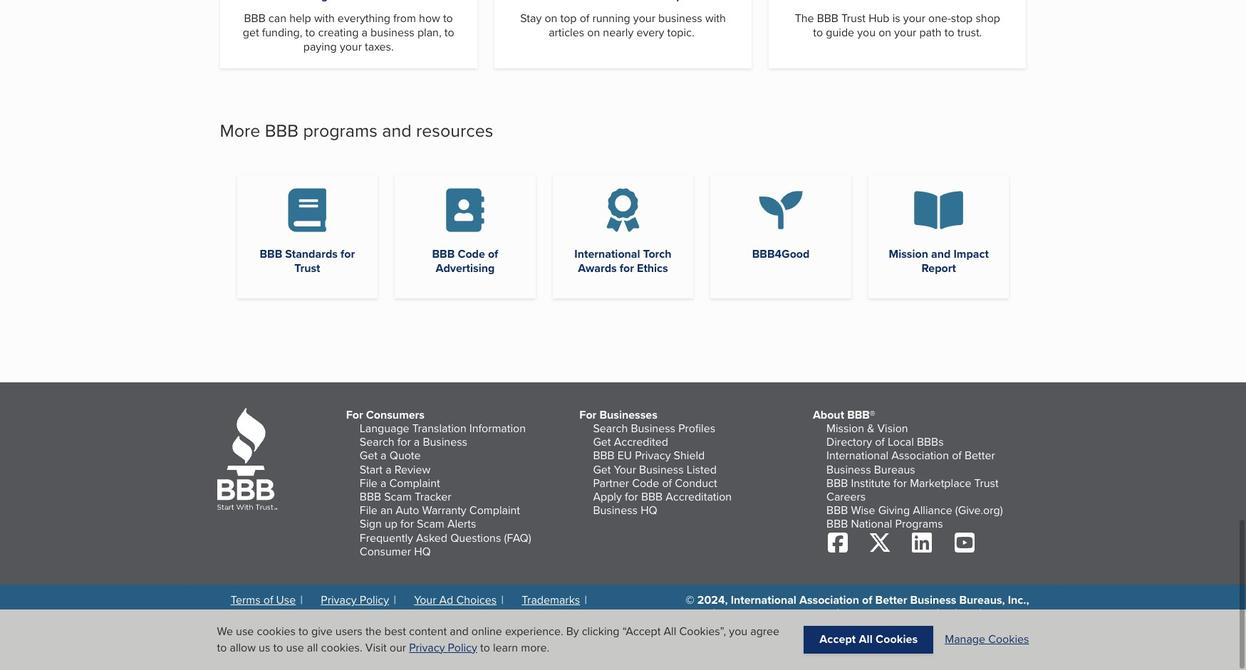 Task type: vqa. For each thing, say whether or not it's contained in the screenshot.
"City, State, or Zip:"
no



Task type: describe. For each thing, give the bounding box(es) containing it.
bbb eu privacy shield link
[[593, 448, 705, 464]]

bbb®
[[847, 407, 876, 423]]

and right programs
[[382, 117, 412, 143]]

policy for privacy policy
[[360, 592, 389, 609]]

privacy for privacy policy
[[321, 592, 357, 609]]

bbb scam tracker link
[[360, 489, 451, 505]]

terms of use
[[231, 592, 296, 609]]

for inside 'bbb standards for trust'
[[341, 246, 355, 262]]

2 horizontal spatial the
[[992, 606, 1008, 622]]

asked
[[416, 530, 448, 546]]

code inside for businesses search business profiles get accredited bbb eu privacy shield get your business listed partner code of conduct apply for bbb accreditation business hq
[[632, 475, 659, 492]]

we use cookies to give users the best content and online experience. by clicking "accept all cookies", you agree to allow us to use all cookies. visit our
[[217, 624, 780, 656]]

paying
[[303, 38, 337, 55]]

topic.
[[667, 24, 695, 40]]

to right how
[[443, 10, 453, 26]]

cookies.
[[321, 640, 363, 656]]

better inside about bbb® mission & vision directory of local bbbs international association of better business bureaus bbb institute for marketplace trust careers bbb wise giving alliance (give.org) bbb national programs
[[965, 448, 995, 464]]

1 horizontal spatial scam
[[417, 516, 445, 533]]

bbb inside 'bbb standards for trust'
[[260, 246, 282, 262]]

trust inside 'bbb standards for trust'
[[294, 260, 320, 276]]

bureaus
[[874, 462, 915, 478]]

to right the funding,
[[305, 24, 315, 40]]

bbb inside bbb code of advertising
[[432, 246, 455, 262]]

accept all cookies button
[[804, 627, 934, 654]]

organizations
[[906, 606, 976, 622]]

your inside stay on top of running your business with articles on nearly every topic.
[[633, 10, 656, 26]]

your inside bbb can help with everything from how to get funding, to creating a business plan, to paying your taxes.
[[340, 38, 362, 55]]

a right start on the left bottom of page
[[386, 462, 392, 478]]

start
[[360, 462, 383, 478]]

users
[[336, 624, 363, 640]]

search inside the for consumers language translation information search for a business get a quote start a review file a complaint bbb scam tracker file an auto warranty complaint sign up for scam alerts frequently asked questions (faq) consumer hq
[[360, 434, 395, 451]]

cookies inside manage cookies button
[[989, 632, 1029, 648]]

business inside the for consumers language translation information search for a business get a quote start a review file a complaint bbb scam tracker file an auto warranty complaint sign up for scam alerts frequently asked questions (faq) consumer hq
[[423, 434, 468, 451]]

about bbb® link
[[813, 407, 876, 423]]

one-
[[929, 10, 951, 26]]

trust inside about bbb® mission & vision directory of local bbbs international association of better business bureaus bbb institute for marketplace trust careers bbb wise giving alliance (give.org) bbb national programs
[[975, 475, 999, 492]]

you inside the bbb trust hub is your one-stop shop to guide you on your path to trust.
[[857, 24, 876, 40]]

international inside about bbb® mission & vision directory of local bbbs international association of better business bureaus bbb institute for marketplace trust careers bbb wise giving alliance (give.org) bbb national programs
[[827, 448, 889, 464]]

apply
[[593, 489, 622, 505]]

privacy inside for businesses search business profiles get accredited bbb eu privacy shield get your business listed partner code of conduct apply for bbb accreditation business hq
[[635, 448, 671, 464]]

under
[[954, 647, 984, 663]]

about bbb® mission & vision directory of local bbbs international association of better business bureaus bbb institute for marketplace trust careers bbb wise giving alliance (give.org) bbb national programs
[[813, 407, 1003, 533]]

programs
[[895, 516, 943, 533]]

reserved.
[[749, 633, 797, 650]]

language translation information link
[[360, 421, 526, 437]]

impact
[[954, 246, 989, 262]]

for inside for businesses search business profiles get accredited bbb eu privacy shield get your business listed partner code of conduct apply for bbb accreditation business hq
[[625, 489, 638, 505]]

trademarks
[[522, 592, 580, 609]]

us,
[[1011, 606, 1029, 622]]

0 vertical spatial bureaus,
[[960, 592, 1005, 609]]

mission & vision link
[[827, 421, 908, 437]]

trademark(s)
[[862, 633, 928, 650]]

programs
[[303, 117, 378, 143]]

1 vertical spatial bureaus,
[[878, 647, 923, 663]]

bbb national programs link
[[827, 516, 943, 533]]

canada
[[681, 620, 721, 636]]

manage cookies
[[945, 632, 1029, 648]]

a up review
[[414, 434, 420, 451]]

1 horizontal spatial privacy policy link
[[409, 640, 477, 656]]

hq inside the for consumers language translation information search for a business get a quote start a review file a complaint bbb scam tracker file an auto warranty complaint sign up for scam alerts frequently asked questions (faq) consumer hq
[[414, 544, 431, 560]]

of inside bbb code of advertising
[[488, 246, 498, 262]]

terms of use link
[[231, 592, 296, 609]]

inc.,
[[1008, 592, 1029, 609]]

more.
[[521, 640, 550, 656]]

you inside the we use cookies to give users the best content and online experience. by clicking "accept all cookies", you agree to allow us to use all cookies. visit our
[[729, 624, 748, 640]]

cookies
[[257, 624, 296, 640]]

search for a business link
[[360, 434, 468, 451]]

mission inside mission and impact report
[[889, 246, 929, 262]]

alliance
[[913, 503, 953, 519]]

for consumers language translation information search for a business get a quote start a review file a complaint bbb scam tracker file an auto warranty complaint sign up for scam alerts frequently asked questions (faq) consumer hq
[[346, 407, 531, 560]]

(give.org)
[[956, 503, 1003, 519]]

get accredited link
[[593, 434, 668, 451]]

sign up for scam alerts link
[[360, 516, 476, 533]]

all inside the we use cookies to give users the best content and online experience. by clicking "accept all cookies", you agree to allow us to use all cookies. visit our
[[664, 624, 677, 640]]

policy for privacy policy to learn more.
[[448, 640, 477, 656]]

of inside stay on top of running your business with articles on nearly every topic.
[[580, 10, 590, 26]]

for inside © 2024, international association of better business bureaus, inc., separately incorporated better business bureau organizations in the us, canada and mexico and bbb institute for marketplace trust, inc. all rights reserved. *in canada, trademark(s) of the international association of better business bureaus, used under license.
[[879, 620, 893, 636]]

business inside bbb can help with everything from how to get funding, to creating a business plan, to paying your taxes.
[[371, 24, 415, 40]]

*in
[[800, 633, 814, 650]]

for for language
[[346, 407, 363, 423]]

standards
[[285, 246, 338, 262]]

hq inside for businesses search business profiles get accredited bbb eu privacy shield get your business listed partner code of conduct apply for bbb accreditation business hq
[[641, 503, 658, 519]]

get
[[243, 24, 259, 40]]

funding,
[[262, 24, 302, 40]]

to right us
[[273, 640, 283, 656]]

privacy for privacy policy to learn more.
[[409, 640, 445, 656]]

to left the guide
[[813, 24, 823, 40]]

&
[[867, 421, 875, 437]]

bbb can help with everything from how to get funding, to creating a business plan, to paying your taxes.
[[243, 10, 454, 55]]

bbb4good
[[752, 246, 810, 262]]

listed
[[687, 462, 717, 478]]

incorporated
[[713, 606, 779, 622]]

more
[[220, 117, 260, 143]]

2 vertical spatial association
[[718, 647, 777, 663]]

bbb institute for marketplace trust link
[[827, 475, 999, 492]]

0 vertical spatial complaint
[[389, 475, 440, 492]]

torch
[[643, 246, 672, 262]]

hub
[[869, 10, 890, 26]]

your ad choices
[[414, 592, 497, 609]]

marketplace inside © 2024, international association of better business bureaus, inc., separately incorporated better business bureau organizations in the us, canada and mexico and bbb institute for marketplace trust, inc. all rights reserved. *in canada, trademark(s) of the international association of better business bureaus, used under license.
[[896, 620, 960, 636]]

1 vertical spatial association
[[800, 592, 859, 609]]

eu
[[618, 448, 632, 464]]

2024,
[[698, 592, 728, 609]]

and right agree
[[786, 620, 805, 636]]

2 file from the top
[[360, 503, 378, 519]]

can
[[269, 10, 286, 26]]

from
[[393, 10, 416, 26]]

questions
[[450, 530, 501, 546]]

give
[[311, 624, 333, 640]]

privacy policy
[[321, 592, 389, 609]]

bbb standards for trust
[[260, 246, 355, 276]]

choices
[[456, 592, 497, 609]]

of inside for businesses search business profiles get accredited bbb eu privacy shield get your business listed partner code of conduct apply for bbb accreditation business hq
[[662, 475, 672, 492]]

manage
[[945, 632, 986, 648]]

international association of better business bureaus link
[[827, 448, 995, 478]]

all
[[307, 640, 318, 656]]

for businesses search business profiles get accredited bbb eu privacy shield get your business listed partner code of conduct apply for bbb accreditation business hq
[[580, 407, 732, 519]]

visit
[[365, 640, 387, 656]]

for inside about bbb® mission & vision directory of local bbbs international association of better business bureaus bbb institute for marketplace trust careers bbb wise giving alliance (give.org) bbb national programs
[[894, 475, 907, 492]]

partner code of conduct link
[[593, 475, 717, 492]]

separately
[[656, 606, 710, 622]]

trust,
[[963, 620, 992, 636]]

is
[[893, 10, 901, 26]]

profiles
[[679, 421, 716, 437]]

to left learn
[[480, 640, 490, 656]]

national
[[851, 516, 893, 533]]

bbb inside the for consumers language translation information search for a business get a quote start a review file a complaint bbb scam tracker file an auto warranty complaint sign up for scam alerts frequently asked questions (faq) consumer hq
[[360, 489, 381, 505]]

all inside button
[[859, 632, 873, 648]]

local
[[888, 434, 914, 451]]

partner
[[593, 475, 629, 492]]

privacy policy to learn more.
[[409, 640, 550, 656]]

business inside about bbb® mission & vision directory of local bbbs international association of better business bureaus bbb institute for marketplace trust careers bbb wise giving alliance (give.org) bbb national programs
[[827, 462, 871, 478]]

marketplace inside about bbb® mission & vision directory of local bbbs international association of better business bureaus bbb institute for marketplace trust careers bbb wise giving alliance (give.org) bbb national programs
[[910, 475, 972, 492]]

on inside the bbb trust hub is your one-stop shop to guide you on your path to trust.
[[879, 24, 892, 40]]

0 horizontal spatial your
[[414, 592, 436, 609]]

the bbb trust hub is your one-stop shop to guide you on your path to trust.
[[795, 10, 1001, 40]]



Task type: locate. For each thing, give the bounding box(es) containing it.
plan,
[[418, 24, 442, 40]]

review
[[395, 462, 431, 478]]

businesses
[[600, 407, 658, 423]]

to right plan,
[[444, 24, 454, 40]]

1 vertical spatial mission
[[827, 421, 864, 437]]

cookies down bureau at the right of the page
[[876, 632, 918, 648]]

0 vertical spatial mission
[[889, 246, 929, 262]]

bbb image
[[217, 408, 278, 511]]

0 horizontal spatial hq
[[414, 544, 431, 560]]

code
[[458, 246, 485, 262], [632, 475, 659, 492]]

0 vertical spatial marketplace
[[910, 475, 972, 492]]

2 for from the left
[[580, 407, 597, 423]]

0 horizontal spatial search
[[360, 434, 395, 451]]

file an auto warranty complaint link
[[360, 503, 520, 519]]

directory of local bbbs link
[[827, 434, 944, 451]]

1 horizontal spatial cookies
[[989, 632, 1029, 648]]

complaint
[[389, 475, 440, 492], [469, 503, 520, 519]]

vision
[[878, 421, 908, 437]]

bbb inside bbb can help with everything from how to get funding, to creating a business plan, to paying your taxes.
[[244, 10, 266, 26]]

1 horizontal spatial your
[[614, 462, 636, 478]]

0 horizontal spatial cookies
[[876, 632, 918, 648]]

1 horizontal spatial complaint
[[469, 503, 520, 519]]

2 horizontal spatial on
[[879, 24, 892, 40]]

our
[[390, 640, 406, 656]]

giving
[[878, 503, 910, 519]]

1 horizontal spatial search
[[593, 421, 628, 437]]

0 horizontal spatial use
[[236, 624, 254, 640]]

for inside international torch awards for ethics
[[620, 260, 634, 276]]

more bbb programs and resources
[[220, 117, 493, 143]]

2 vertical spatial privacy
[[409, 640, 445, 656]]

0 horizontal spatial you
[[729, 624, 748, 640]]

a right creating
[[362, 24, 368, 40]]

scam
[[384, 489, 412, 505], [417, 516, 445, 533]]

the inside the we use cookies to give users the best content and online experience. by clicking "accept all cookies", you agree to allow us to use all cookies. visit our
[[366, 624, 382, 640]]

©
[[686, 592, 695, 609]]

© 2024, international association of better business bureaus, inc., separately incorporated better business bureau organizations in the us, canada and mexico and bbb institute for marketplace trust, inc. all rights reserved. *in canada, trademark(s) of the international association of better business bureaus, used under license.
[[656, 592, 1029, 663]]

0 vertical spatial file
[[360, 475, 378, 492]]

1 for from the left
[[346, 407, 363, 423]]

all right "accept"
[[859, 632, 873, 648]]

2 horizontal spatial trust
[[975, 475, 999, 492]]

taxes.
[[365, 38, 394, 55]]

you down incorporated at right bottom
[[729, 624, 748, 640]]

terms
[[231, 592, 261, 609]]

rights
[[717, 633, 746, 650]]

accredited
[[614, 434, 668, 451]]

0 horizontal spatial complaint
[[389, 475, 440, 492]]

hyperlinking policy link
[[231, 610, 326, 627]]

1 file from the top
[[360, 475, 378, 492]]

allow
[[230, 640, 256, 656]]

by
[[566, 624, 579, 640]]

0 vertical spatial association
[[892, 448, 949, 464]]

0 vertical spatial hq
[[641, 503, 658, 519]]

1 vertical spatial file
[[360, 503, 378, 519]]

2 horizontal spatial policy
[[448, 640, 477, 656]]

with
[[705, 10, 726, 26]]

online
[[472, 624, 502, 640]]

0 horizontal spatial business
[[371, 24, 415, 40]]

marketplace up alliance
[[910, 475, 972, 492]]

consumers
[[366, 407, 425, 423]]

1 vertical spatial you
[[729, 624, 748, 640]]

policy right content at the left bottom of the page
[[448, 640, 477, 656]]

trust.
[[958, 24, 982, 40]]

0 horizontal spatial for
[[346, 407, 363, 423]]

and
[[382, 117, 412, 143], [931, 246, 951, 262], [724, 620, 743, 636], [786, 620, 805, 636], [450, 624, 469, 640]]

0 horizontal spatial policy
[[297, 610, 326, 627]]

careers
[[827, 489, 866, 505]]

on left is at the right of the page
[[879, 24, 892, 40]]

on left top
[[545, 10, 558, 26]]

the left trust, on the right bottom
[[944, 633, 961, 650]]

use left all
[[286, 640, 304, 656]]

your right running
[[633, 10, 656, 26]]

2 horizontal spatial all
[[1016, 620, 1029, 636]]

1 horizontal spatial on
[[587, 24, 600, 40]]

and inside mission and impact report
[[931, 246, 951, 262]]

bbb wise giving alliance (give.org) link
[[827, 503, 1003, 519]]

bureau
[[866, 606, 903, 622]]

institute inside © 2024, international association of better business bureaus, inc., separately incorporated better business bureau organizations in the us, canada and mexico and bbb institute for marketplace trust, inc. all rights reserved. *in canada, trademark(s) of the international association of better business bureaus, used under license.
[[834, 620, 876, 636]]

privacy policy link right the our
[[409, 640, 477, 656]]

0 vertical spatial trust
[[842, 10, 866, 26]]

mission and impact report
[[889, 246, 989, 276]]

2 horizontal spatial privacy
[[635, 448, 671, 464]]

your left ad
[[414, 592, 436, 609]]

conduct
[[675, 475, 717, 492]]

bbb inside © 2024, international association of better business bureaus, inc., separately incorporated better business bureau organizations in the us, canada and mexico and bbb institute for marketplace trust, inc. all rights reserved. *in canada, trademark(s) of the international association of better business bureaus, used under license.
[[808, 620, 831, 636]]

for inside the for consumers language translation information search for a business get a quote start a review file a complaint bbb scam tracker file an auto warranty complaint sign up for scam alerts frequently asked questions (faq) consumer hq
[[346, 407, 363, 423]]

institute inside about bbb® mission & vision directory of local bbbs international association of better business bureaus bbb institute for marketplace trust careers bbb wise giving alliance (give.org) bbb national programs
[[851, 475, 891, 492]]

the right in
[[992, 606, 1008, 622]]

1 vertical spatial your
[[414, 592, 436, 609]]

0 horizontal spatial association
[[718, 647, 777, 663]]

stop
[[951, 10, 973, 26]]

1 cookies from the left
[[876, 632, 918, 648]]

association inside about bbb® mission & vision directory of local bbbs international association of better business bureaus bbb institute for marketplace trust careers bbb wise giving alliance (give.org) bbb national programs
[[892, 448, 949, 464]]

privacy policy link
[[321, 592, 389, 609], [409, 640, 477, 656]]

0 vertical spatial privacy policy link
[[321, 592, 389, 609]]

hq down sign up for scam alerts link
[[414, 544, 431, 560]]

mission
[[889, 246, 929, 262], [827, 421, 864, 437]]

bbb4good link
[[752, 246, 810, 262]]

marketplace
[[910, 475, 972, 492], [896, 620, 960, 636]]

business left plan,
[[371, 24, 415, 40]]

for
[[346, 407, 363, 423], [580, 407, 597, 423]]

0 horizontal spatial privacy
[[321, 592, 357, 609]]

0 horizontal spatial all
[[664, 624, 677, 640]]

1 vertical spatial scam
[[417, 516, 445, 533]]

1 horizontal spatial association
[[800, 592, 859, 609]]

1 horizontal spatial mission
[[889, 246, 929, 262]]

path
[[920, 24, 942, 40]]

0 vertical spatial scam
[[384, 489, 412, 505]]

bbb inside the bbb trust hub is your one-stop shop to guide you on your path to trust.
[[817, 10, 839, 26]]

1 horizontal spatial privacy
[[409, 640, 445, 656]]

running
[[593, 10, 630, 26]]

consumer hq link
[[360, 544, 431, 560]]

use right we
[[236, 624, 254, 640]]

privacy policy link up users on the bottom
[[321, 592, 389, 609]]

bbb code of advertising link
[[432, 246, 498, 276]]

0 horizontal spatial code
[[458, 246, 485, 262]]

a up an
[[381, 475, 387, 492]]

association up the bbb institute for marketplace trust link
[[892, 448, 949, 464]]

policy up all
[[297, 610, 326, 627]]

hq down partner code of conduct link
[[641, 503, 658, 519]]

0 vertical spatial institute
[[851, 475, 891, 492]]

trust
[[842, 10, 866, 26], [294, 260, 320, 276], [975, 475, 999, 492]]

frequently asked questions (faq) link
[[360, 530, 531, 546]]

agree
[[751, 624, 780, 640]]

and left "online"
[[450, 624, 469, 640]]

your inside for businesses search business profiles get accredited bbb eu privacy shield get your business listed partner code of conduct apply for bbb accreditation business hq
[[614, 462, 636, 478]]

best
[[385, 624, 406, 640]]

your down get accredited link
[[614, 462, 636, 478]]

file down "get a quote" "link"
[[360, 475, 378, 492]]

and left mexico
[[724, 620, 743, 636]]

your ad choices link
[[414, 592, 497, 609]]

0 vertical spatial code
[[458, 246, 485, 262]]

ethics
[[637, 260, 668, 276]]

0 horizontal spatial privacy policy link
[[321, 592, 389, 609]]

1 horizontal spatial for
[[580, 407, 597, 423]]

0 vertical spatial your
[[614, 462, 636, 478]]

0 horizontal spatial bureaus,
[[878, 647, 923, 663]]

international inside international torch awards for ethics
[[575, 246, 640, 262]]

1 horizontal spatial bureaus,
[[960, 592, 1005, 609]]

content
[[409, 624, 447, 640]]

association down agree
[[718, 647, 777, 663]]

1 vertical spatial privacy policy link
[[409, 640, 477, 656]]

1 horizontal spatial hq
[[641, 503, 658, 519]]

1 vertical spatial trust
[[294, 260, 320, 276]]

policy up best
[[360, 592, 389, 609]]

directory
[[827, 434, 872, 451]]

bbb code of advertising
[[432, 246, 498, 276]]

1 horizontal spatial the
[[944, 633, 961, 650]]

a inside bbb can help with everything from how to get funding, to creating a business plan, to paying your taxes.
[[362, 24, 368, 40]]

1 vertical spatial code
[[632, 475, 659, 492]]

and inside the we use cookies to give users the best content and online experience. by clicking "accept all cookies", you agree to allow us to use all cookies. visit our
[[450, 624, 469, 640]]

your left the taxes.
[[340, 38, 362, 55]]

to left give
[[299, 624, 309, 640]]

a left quote
[[381, 448, 387, 464]]

all inside © 2024, international association of better business bureaus, inc., separately incorporated better business bureau organizations in the us, canada and mexico and bbb institute for marketplace trust, inc. all rights reserved. *in canada, trademark(s) of the international association of better business bureaus, used under license.
[[1016, 620, 1029, 636]]

your left path
[[895, 24, 917, 40]]

1 horizontal spatial you
[[857, 24, 876, 40]]

0 vertical spatial you
[[857, 24, 876, 40]]

you
[[857, 24, 876, 40], [729, 624, 748, 640]]

auto
[[396, 503, 419, 519]]

trust inside the bbb trust hub is your one-stop shop to guide you on your path to trust.
[[842, 10, 866, 26]]

for for search
[[580, 407, 597, 423]]

1 vertical spatial institute
[[834, 620, 876, 636]]

consumer
[[360, 544, 411, 560]]

to left the allow
[[217, 640, 227, 656]]

in
[[979, 606, 989, 622]]

on left nearly
[[587, 24, 600, 40]]

1 horizontal spatial trust
[[842, 10, 866, 26]]

bureaus, left used
[[878, 647, 923, 663]]

0 vertical spatial policy
[[360, 592, 389, 609]]

an
[[381, 503, 393, 519]]

you right the guide
[[857, 24, 876, 40]]

2 vertical spatial policy
[[448, 640, 477, 656]]

policy inside the trademarks hyperlinking policy
[[297, 610, 326, 627]]

for left businesses
[[580, 407, 597, 423]]

mission inside about bbb® mission & vision directory of local bbbs international association of better business bureaus bbb institute for marketplace trust careers bbb wise giving alliance (give.org) bbb national programs
[[827, 421, 864, 437]]

language
[[360, 421, 409, 437]]

search up start on the left bottom of page
[[360, 434, 395, 451]]

the
[[795, 10, 814, 26]]

creating
[[318, 24, 359, 40]]

stay on top of running your business with articles on nearly every topic.
[[520, 10, 726, 40]]

guide
[[826, 24, 855, 40]]

file a complaint link
[[360, 475, 440, 492]]

business inside stay on top of running your business with articles on nearly every topic.
[[659, 10, 703, 26]]

1 vertical spatial privacy
[[321, 592, 357, 609]]

the left best
[[366, 624, 382, 640]]

for left consumers
[[346, 407, 363, 423]]

search up the eu
[[593, 421, 628, 437]]

and left 'impact'
[[931, 246, 951, 262]]

1 horizontal spatial code
[[632, 475, 659, 492]]

stay
[[520, 10, 542, 26]]

get your business listed link
[[593, 462, 717, 478]]

1 horizontal spatial business
[[659, 10, 703, 26]]

a
[[362, 24, 368, 40], [414, 434, 420, 451], [381, 448, 387, 464], [386, 462, 392, 478], [381, 475, 387, 492]]

1 vertical spatial policy
[[297, 610, 326, 627]]

for inside for businesses search business profiles get accredited bbb eu privacy shield get your business listed partner code of conduct apply for bbb accreditation business hq
[[580, 407, 597, 423]]

0 horizontal spatial mission
[[827, 421, 864, 437]]

business left with
[[659, 10, 703, 26]]

get inside the for consumers language translation information search for a business get a quote start a review file a complaint bbb scam tracker file an auto warranty complaint sign up for scam alerts frequently asked questions (faq) consumer hq
[[360, 448, 378, 464]]

2 horizontal spatial association
[[892, 448, 949, 464]]

trademarks link
[[522, 592, 580, 609]]

all down separately
[[664, 624, 677, 640]]

1 horizontal spatial use
[[286, 640, 304, 656]]

use
[[276, 592, 296, 609]]

1 horizontal spatial all
[[859, 632, 873, 648]]

marketplace up used
[[896, 620, 960, 636]]

articles
[[549, 24, 584, 40]]

cookies inside accept all cookies button
[[876, 632, 918, 648]]

business hq link
[[593, 503, 658, 519]]

careers link
[[827, 489, 866, 505]]

translation
[[412, 421, 467, 437]]

1 vertical spatial complaint
[[469, 503, 520, 519]]

all right inc.
[[1016, 620, 1029, 636]]

wise
[[851, 503, 876, 519]]

2 cookies from the left
[[989, 632, 1029, 648]]

0 horizontal spatial the
[[366, 624, 382, 640]]

your right is at the right of the page
[[904, 10, 926, 26]]

2 vertical spatial trust
[[975, 475, 999, 492]]

up
[[385, 516, 398, 533]]

bureaus, up trust, on the right bottom
[[960, 592, 1005, 609]]

search inside for businesses search business profiles get accredited bbb eu privacy shield get your business listed partner code of conduct apply for bbb accreditation business hq
[[593, 421, 628, 437]]

file left an
[[360, 503, 378, 519]]

international torch awards for ethics
[[575, 246, 672, 276]]

1 horizontal spatial policy
[[360, 592, 389, 609]]

1 vertical spatial hq
[[414, 544, 431, 560]]

0 horizontal spatial trust
[[294, 260, 320, 276]]

0 horizontal spatial on
[[545, 10, 558, 26]]

to right path
[[945, 24, 955, 40]]

1 vertical spatial marketplace
[[896, 620, 960, 636]]

apply for bbb accreditation link
[[593, 489, 732, 505]]

0 vertical spatial privacy
[[635, 448, 671, 464]]

(faq)
[[504, 530, 531, 546]]

code inside bbb code of advertising
[[458, 246, 485, 262]]

association up "accept"
[[800, 592, 859, 609]]

cookies down "us,"
[[989, 632, 1029, 648]]

0 horizontal spatial scam
[[384, 489, 412, 505]]

better
[[965, 448, 995, 464], [876, 592, 907, 609], [782, 606, 814, 622], [794, 647, 826, 663]]



